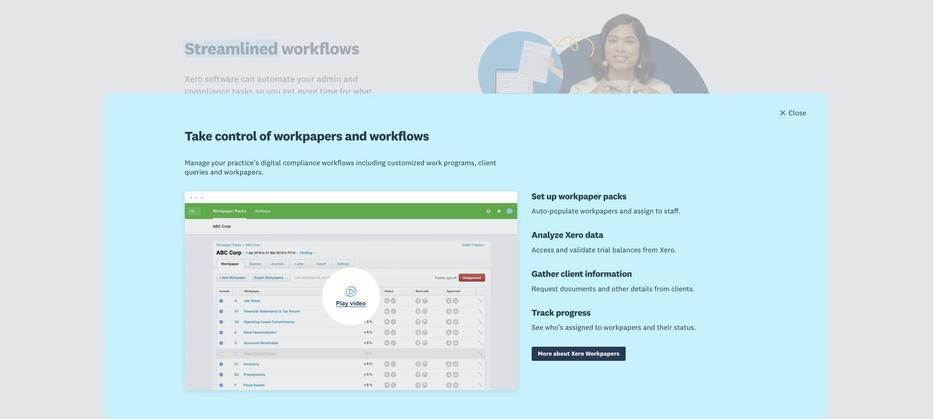 Task type: locate. For each thing, give the bounding box(es) containing it.
your right papers.
[[211, 158, 226, 167]]

for
[[340, 86, 351, 97], [208, 188, 220, 200], [278, 204, 287, 213]]

0 vertical spatial compliance
[[185, 86, 230, 97]]

for right "time"
[[340, 86, 351, 97]]

clients
[[245, 188, 272, 200], [359, 204, 380, 213]]

workflows up admin at left
[[278, 38, 359, 59]]

0 vertical spatial of
[[260, 128, 271, 144]]

streamlined workflows image
[[474, 2, 749, 277]]

data
[[586, 229, 604, 241]]

analyze
[[532, 229, 564, 241]]

use
[[185, 204, 197, 213]]

0 horizontal spatial workpaper
[[211, 139, 246, 149]]

compliance
[[185, 86, 230, 97], [217, 124, 263, 135], [283, 158, 320, 167]]

0 vertical spatial request
[[323, 139, 350, 149]]

workpaper up populate
[[559, 191, 602, 202]]

2 vertical spatial for
[[278, 204, 287, 213]]

of inside the "use simpler versions of xero for small businesses and clients whose needs are more limited."
[[253, 204, 259, 213]]

workpaper inside the manage workpaper workflows and queries. request and store papers.
[[211, 139, 246, 149]]

1 vertical spatial your
[[211, 158, 226, 167]]

automate
[[257, 73, 295, 84]]

xero cashbook or xero ledger button
[[185, 228, 303, 239]]

to right assigned
[[596, 323, 602, 332]]

0 vertical spatial small
[[222, 188, 243, 200]]

1 horizontal spatial your
[[297, 73, 315, 84]]

and left assign
[[620, 206, 632, 216]]

workpapers
[[214, 163, 257, 173], [586, 350, 620, 357]]

1 horizontal spatial to
[[656, 206, 663, 216]]

whose
[[185, 214, 205, 223]]

workflows inside the manage workpaper workflows and queries. request and store papers.
[[247, 139, 280, 149]]

see
[[532, 323, 544, 332]]

auto-
[[532, 206, 550, 216]]

1 vertical spatial manage
[[185, 139, 210, 149]]

0 horizontal spatial for
[[208, 188, 220, 200]]

from
[[643, 245, 658, 254], [655, 284, 670, 293]]

from left xero.
[[643, 245, 658, 254]]

0 vertical spatial your
[[297, 73, 315, 84]]

workflows
[[278, 38, 359, 59], [265, 124, 306, 135], [370, 128, 429, 144], [247, 139, 280, 149], [322, 158, 354, 167]]

tasks
[[232, 86, 253, 97]]

more
[[538, 350, 552, 357]]

manage workpaper workflows and queries. request and store papers.
[[185, 139, 382, 158]]

request down gather
[[532, 284, 559, 293]]

compliance up matters.
[[185, 86, 230, 97]]

for inside the "use simpler versions of xero for small businesses and clients whose needs are more limited."
[[278, 204, 287, 213]]

and up what
[[344, 73, 358, 84]]

0 vertical spatial to
[[656, 206, 663, 216]]

manage compliance workflows
[[185, 124, 306, 135]]

workpapers down see who's assigned to workpapers and their status.
[[586, 350, 620, 357]]

manage
[[185, 124, 215, 135], [185, 139, 210, 149], [185, 158, 210, 167]]

0 vertical spatial clients
[[245, 188, 272, 200]]

xero workpapers
[[195, 163, 257, 173]]

manage for manage compliance workflows
[[185, 124, 215, 135]]

use simpler versions of xero for small businesses and clients whose needs are more limited.
[[185, 204, 380, 223]]

1 vertical spatial request
[[532, 284, 559, 293]]

queries.
[[296, 139, 321, 149]]

store
[[365, 139, 382, 149]]

workflows inside manage your practice's digital compliance workflows including customized work programs, client queries and workpapers.
[[322, 158, 354, 167]]

manage for manage your practice's digital compliance workflows including customized work programs, client queries and workpapers.
[[185, 158, 210, 167]]

from for details
[[655, 284, 670, 293]]

0 horizontal spatial workpapers
[[214, 163, 257, 173]]

businesses
[[308, 204, 343, 213]]

1 vertical spatial from
[[655, 284, 670, 293]]

compliance down queries.
[[283, 158, 320, 167]]

more right get
[[298, 86, 318, 97]]

1 manage from the top
[[185, 124, 215, 135]]

1 horizontal spatial workpaper
[[559, 191, 602, 202]]

0 horizontal spatial to
[[596, 323, 602, 332]]

and up including
[[345, 128, 367, 144]]

1 horizontal spatial workpapers
[[586, 350, 620, 357]]

including
[[356, 158, 386, 167]]

xero
[[185, 73, 203, 84], [195, 163, 212, 173], [261, 204, 276, 213], [195, 228, 212, 238], [260, 228, 277, 238], [565, 229, 584, 241], [571, 350, 584, 357]]

2 vertical spatial manage
[[185, 158, 210, 167]]

0 vertical spatial more
[[298, 86, 318, 97]]

and left the "their"
[[644, 323, 656, 332]]

1 horizontal spatial small
[[289, 204, 306, 213]]

workflows up the digital
[[247, 139, 280, 149]]

and right queries
[[210, 167, 222, 177]]

digital
[[261, 158, 281, 167]]

more down versions
[[240, 214, 256, 223]]

0 vertical spatial client
[[478, 158, 497, 167]]

and right businesses
[[345, 204, 357, 213]]

time
[[320, 86, 338, 97]]

track progress
[[532, 307, 591, 318]]

versions
[[225, 204, 251, 213]]

manage your practice's digital compliance workflows including customized work programs, client queries and workpapers.
[[185, 158, 497, 177]]

more
[[298, 86, 318, 97], [240, 214, 256, 223]]

assign
[[634, 206, 654, 216]]

trial
[[598, 245, 611, 254]]

to
[[656, 206, 663, 216], [596, 323, 602, 332]]

more about xero workpapers link
[[532, 347, 626, 361]]

1 vertical spatial clients
[[359, 204, 380, 213]]

1 vertical spatial for
[[208, 188, 220, 200]]

for up simpler
[[208, 188, 220, 200]]

compliance inside xero software can automate your admin and compliance tasks so you get more time for what matters.
[[185, 86, 230, 97]]

request inside take control of workpapers and workflows region
[[532, 284, 559, 293]]

workpapers.
[[224, 167, 264, 177]]

workpaper down manage compliance workflows
[[211, 139, 246, 149]]

of
[[260, 128, 271, 144], [253, 204, 259, 213]]

0 vertical spatial workpaper
[[211, 139, 246, 149]]

to left staff.
[[656, 206, 663, 216]]

0 horizontal spatial request
[[323, 139, 350, 149]]

0 vertical spatial for
[[340, 86, 351, 97]]

1 horizontal spatial clients
[[359, 204, 380, 213]]

workpapers up 'plans for small clients'
[[214, 163, 257, 173]]

from right details
[[655, 284, 670, 293]]

2 manage from the top
[[185, 139, 210, 149]]

manage inside the manage workpaper workflows and queries. request and store papers.
[[185, 139, 210, 149]]

are
[[228, 214, 238, 223]]

cashbook
[[214, 228, 249, 238]]

of up the digital
[[260, 128, 271, 144]]

1 horizontal spatial for
[[278, 204, 287, 213]]

xero software can automate your admin and compliance tasks so you get more time for what matters.
[[185, 73, 372, 109]]

client up documents in the right of the page
[[561, 268, 584, 279]]

your left admin at left
[[297, 73, 315, 84]]

xero right about
[[571, 350, 584, 357]]

1 vertical spatial small
[[289, 204, 306, 213]]

1 vertical spatial workpaper
[[559, 191, 602, 202]]

small up versions
[[222, 188, 243, 200]]

xero.
[[660, 245, 677, 254]]

0 horizontal spatial client
[[478, 158, 497, 167]]

1 horizontal spatial more
[[298, 86, 318, 97]]

software
[[205, 73, 239, 84]]

request up manage your practice's digital compliance workflows including customized work programs, client queries and workpapers.
[[323, 139, 350, 149]]

xero down papers.
[[195, 163, 212, 173]]

xero up limited. in the bottom left of the page
[[261, 204, 276, 213]]

for inside xero software can automate your admin and compliance tasks so you get more time for what matters.
[[340, 86, 351, 97]]

1 vertical spatial of
[[253, 204, 259, 213]]

close button
[[779, 108, 807, 119]]

take control of workpapers and workflows region
[[0, 65, 934, 419]]

plans
[[185, 188, 207, 200]]

1 vertical spatial more
[[240, 214, 256, 223]]

details
[[631, 284, 653, 293]]

0 vertical spatial workpapers
[[214, 163, 257, 173]]

1 vertical spatial workpapers
[[586, 350, 620, 357]]

or
[[251, 228, 259, 238]]

1 vertical spatial to
[[596, 323, 602, 332]]

0 horizontal spatial more
[[240, 214, 256, 223]]

workpaper
[[211, 139, 246, 149], [559, 191, 602, 202]]

their
[[657, 323, 673, 332]]

your
[[297, 73, 315, 84], [211, 158, 226, 167]]

more about xero workpapers
[[538, 350, 620, 357]]

limited.
[[258, 214, 283, 223]]

1 horizontal spatial request
[[532, 284, 559, 293]]

0 vertical spatial manage
[[185, 124, 215, 135]]

3 manage from the top
[[185, 158, 210, 167]]

close
[[789, 108, 807, 117]]

for up limited. in the bottom left of the page
[[278, 204, 287, 213]]

your inside xero software can automate your admin and compliance tasks so you get more time for what matters.
[[297, 73, 315, 84]]

from for balances
[[643, 245, 658, 254]]

request
[[323, 139, 350, 149], [532, 284, 559, 293]]

analyze xero data
[[532, 229, 604, 241]]

client right programs,
[[478, 158, 497, 167]]

small up ledger
[[289, 204, 306, 213]]

xero up matters.
[[185, 73, 203, 84]]

centralized working image
[[185, 344, 460, 419]]

2 vertical spatial compliance
[[283, 158, 320, 167]]

small
[[222, 188, 243, 200], [289, 204, 306, 213]]

manage for manage workpaper workflows and queries. request and store papers.
[[185, 139, 210, 149]]

1 horizontal spatial client
[[561, 268, 584, 279]]

0 horizontal spatial small
[[222, 188, 243, 200]]

of up limited. in the bottom left of the page
[[253, 204, 259, 213]]

workpapers
[[274, 128, 342, 144], [581, 206, 618, 216], [604, 323, 642, 332]]

0 horizontal spatial your
[[211, 158, 226, 167]]

and inside xero software can automate your admin and compliance tasks so you get more time for what matters.
[[344, 73, 358, 84]]

more inside the "use simpler versions of xero for small businesses and clients whose needs are more limited."
[[240, 214, 256, 223]]

manage inside manage your practice's digital compliance workflows including customized work programs, client queries and workpapers.
[[185, 158, 210, 167]]

xero inside the "use simpler versions of xero for small businesses and clients whose needs are more limited."
[[261, 204, 276, 213]]

2 horizontal spatial for
[[340, 86, 351, 97]]

of inside region
[[260, 128, 271, 144]]

track
[[532, 307, 555, 318]]

and
[[344, 73, 358, 84], [345, 128, 367, 144], [282, 139, 294, 149], [352, 139, 364, 149], [210, 167, 222, 177], [345, 204, 357, 213], [620, 206, 632, 216], [556, 245, 568, 254], [598, 284, 610, 293], [644, 323, 656, 332]]

compliance up practice's
[[217, 124, 263, 135]]

0 vertical spatial from
[[643, 245, 658, 254]]

xero up validate
[[565, 229, 584, 241]]

workflows left including
[[322, 158, 354, 167]]

control
[[215, 128, 257, 144]]



Task type: vqa. For each thing, say whether or not it's contained in the screenshot.
xero cashbook or xero ledger
yes



Task type: describe. For each thing, give the bounding box(es) containing it.
and left queries.
[[282, 139, 294, 149]]

ledger
[[279, 228, 303, 238]]

xero inside xero software can automate your admin and compliance tasks so you get more time for what matters.
[[185, 73, 203, 84]]

2 vertical spatial workpapers
[[604, 323, 642, 332]]

practice's
[[228, 158, 259, 167]]

workflows up the manage workpaper workflows and queries. request and store papers.
[[265, 124, 306, 135]]

your inside manage your practice's digital compliance workflows including customized work programs, client queries and workpapers.
[[211, 158, 226, 167]]

xero down whose
[[195, 228, 212, 238]]

about
[[554, 350, 570, 357]]

can
[[241, 73, 255, 84]]

admin
[[317, 73, 341, 84]]

set
[[532, 191, 545, 202]]

see who's assigned to workpapers and their status.
[[532, 323, 696, 332]]

you
[[267, 86, 281, 97]]

matters.
[[185, 98, 218, 109]]

xero inside xero workpapers button
[[195, 163, 212, 173]]

request documents and other details from clients.
[[532, 284, 695, 293]]

clients inside the "use simpler versions of xero for small businesses and clients whose needs are more limited."
[[359, 204, 380, 213]]

workpapers inside button
[[214, 163, 257, 173]]

documents
[[560, 284, 596, 293]]

and inside the "use simpler versions of xero for small businesses and clients whose needs are more limited."
[[345, 204, 357, 213]]

workpaper inside region
[[559, 191, 602, 202]]

set up workpaper packs
[[532, 191, 627, 202]]

up
[[547, 191, 557, 202]]

work
[[427, 158, 442, 167]]

1 vertical spatial workpapers
[[581, 206, 618, 216]]

and down analyze xero data
[[556, 245, 568, 254]]

gather
[[532, 268, 559, 279]]

programs,
[[444, 158, 477, 167]]

0 horizontal spatial clients
[[245, 188, 272, 200]]

needs
[[207, 214, 226, 223]]

xero cashbook or xero ledger
[[195, 228, 303, 238]]

what
[[353, 86, 372, 97]]

xero inside more about xero workpapers link
[[571, 350, 584, 357]]

more inside xero software can automate your admin and compliance tasks so you get more time for what matters.
[[298, 86, 318, 97]]

take control of workpapers and workflows
[[185, 128, 429, 144]]

xero workpapers button
[[185, 163, 257, 175]]

so
[[255, 86, 264, 97]]

play video
[[336, 300, 366, 307]]

gather client information
[[532, 268, 632, 279]]

queries
[[185, 167, 208, 177]]

plans for small clients
[[185, 188, 272, 200]]

take
[[185, 128, 212, 144]]

client inside manage your practice's digital compliance workflows including customized work programs, client queries and workpapers.
[[478, 158, 497, 167]]

progress
[[556, 307, 591, 318]]

status.
[[674, 323, 696, 332]]

packs
[[604, 191, 627, 202]]

and inside manage your practice's digital compliance workflows including customized work programs, client queries and workpapers.
[[210, 167, 222, 177]]

staff.
[[665, 206, 681, 216]]

auto-populate workpapers and assign to staff.
[[532, 206, 681, 216]]

1 vertical spatial client
[[561, 268, 584, 279]]

get
[[283, 86, 295, 97]]

populate
[[550, 206, 579, 216]]

compliance inside manage your practice's digital compliance workflows including customized work programs, client queries and workpapers.
[[283, 158, 320, 167]]

workpapers inside region
[[586, 350, 620, 357]]

workflows up the customized
[[370, 128, 429, 144]]

small inside the "use simpler versions of xero for small businesses and clients whose needs are more limited."
[[289, 204, 306, 213]]

play video button
[[185, 203, 517, 390]]

xero right or
[[260, 228, 277, 238]]

clients.
[[672, 284, 695, 293]]

other
[[612, 284, 629, 293]]

0 vertical spatial workpapers
[[274, 128, 342, 144]]

papers.
[[185, 149, 209, 158]]

customized
[[388, 158, 425, 167]]

validate
[[570, 245, 596, 254]]

balances
[[613, 245, 641, 254]]

assigned
[[565, 323, 594, 332]]

information
[[585, 268, 632, 279]]

play
[[336, 300, 349, 307]]

simpler
[[199, 204, 223, 213]]

and down information
[[598, 284, 610, 293]]

video
[[350, 300, 366, 307]]

access
[[532, 245, 554, 254]]

who's
[[545, 323, 564, 332]]

and left store
[[352, 139, 364, 149]]

request inside the manage workpaper workflows and queries. request and store papers.
[[323, 139, 350, 149]]

1 vertical spatial compliance
[[217, 124, 263, 135]]

access and validate trial balances from xero.
[[532, 245, 677, 254]]



